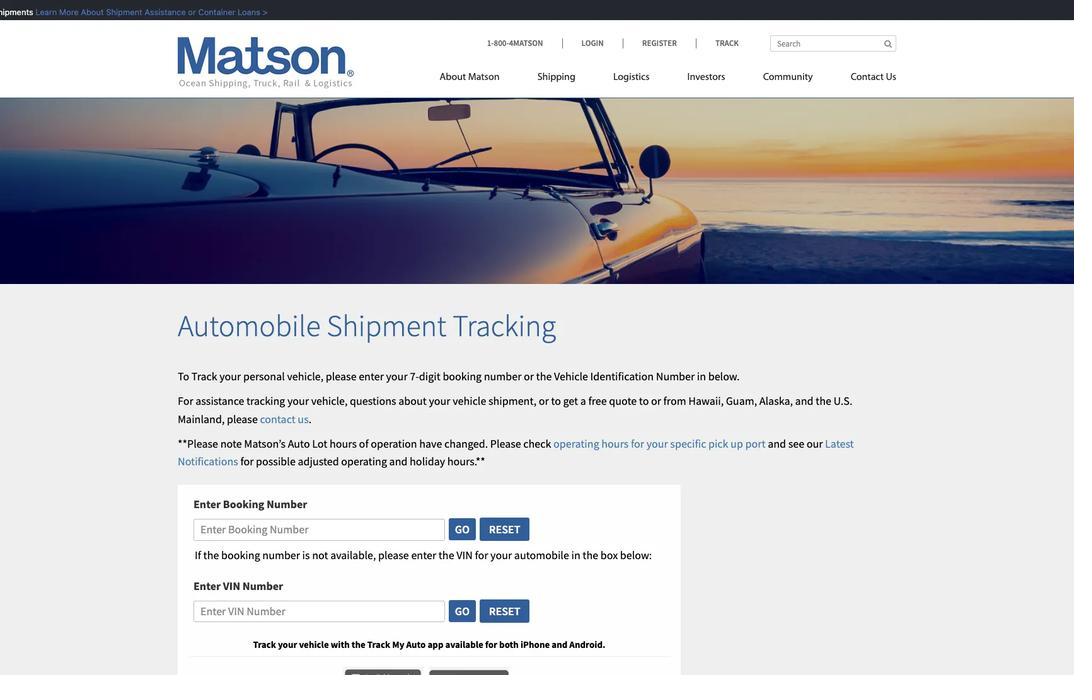 Task type: vqa. For each thing, say whether or not it's contained in the screenshot.
number
yes



Task type: locate. For each thing, give the bounding box(es) containing it.
1 horizontal spatial latest
[[825, 437, 854, 451]]

0 horizontal spatial to
[[551, 394, 561, 409]]

1 horizontal spatial number
[[484, 370, 522, 384]]

u.s.
[[834, 394, 853, 409]]

1-
[[487, 38, 494, 49]]

enter
[[194, 498, 221, 512], [194, 579, 221, 594]]

0 vertical spatial booking
[[443, 370, 482, 384]]

guam,
[[726, 394, 757, 409]]

operating right check
[[554, 437, 600, 451]]

track link
[[696, 38, 739, 49]]

operating
[[554, 437, 600, 451], [341, 455, 387, 469]]

0 horizontal spatial vin
[[223, 579, 240, 594]]

and down 'operation'
[[389, 455, 408, 469]]

2 hours from the left
[[602, 437, 629, 451]]

in left below.
[[697, 370, 706, 384]]

track
[[716, 38, 739, 49], [192, 370, 217, 384], [253, 640, 276, 652], [368, 640, 390, 652]]

vin
[[457, 549, 473, 563], [223, 579, 240, 594]]

see
[[789, 437, 805, 451]]

number
[[656, 370, 695, 384], [267, 498, 307, 512], [243, 579, 283, 594]]

1 enter from the top
[[194, 498, 221, 512]]

1 vertical spatial operating
[[341, 455, 387, 469]]

hawaii,
[[689, 394, 724, 409]]

please up note
[[227, 412, 258, 427]]

vehicle
[[554, 370, 588, 384]]

enter down if
[[194, 579, 221, 594]]

loans
[[233, 7, 256, 17]]

latest inside latest notifications
[[825, 437, 854, 451]]

vehicle, up the .
[[311, 394, 348, 409]]

0 vertical spatial vin
[[457, 549, 473, 563]]

is
[[302, 549, 310, 563]]

1 hours from the left
[[330, 437, 357, 451]]

learn more about shipment assistance or container loans >
[[31, 7, 263, 17]]

your
[[220, 370, 241, 384], [386, 370, 408, 384], [288, 394, 309, 409], [429, 394, 451, 409], [647, 437, 668, 451], [491, 549, 512, 563], [278, 640, 297, 652]]

1 horizontal spatial to
[[639, 394, 649, 409]]

vehicle, inside the for assistance tracking your vehicle, questions about your vehicle shipment, or to get a free quote to or from hawaii, guam, alaska, and the u.s. mainland, please
[[311, 394, 348, 409]]

1 vertical spatial number
[[267, 498, 307, 512]]

0 horizontal spatial operating
[[341, 455, 387, 469]]

booking right digit
[[443, 370, 482, 384]]

available
[[445, 640, 484, 652]]

automobile
[[514, 549, 569, 563]]

latest notifications
[[178, 437, 854, 469]]

1 vertical spatial booking
[[221, 549, 260, 563]]

latest
[[354, 7, 378, 17], [825, 437, 854, 451]]

0 horizontal spatial latest
[[354, 7, 378, 17]]

number up from at the right of page
[[656, 370, 695, 384]]

2 enter from the top
[[194, 579, 221, 594]]

0 vertical spatial please
[[326, 370, 357, 384]]

to right quote
[[639, 394, 649, 409]]

1 vertical spatial vehicle
[[299, 640, 329, 652]]

1 vertical spatial in
[[572, 549, 581, 563]]

pick
[[709, 437, 729, 451]]

contact us link
[[832, 66, 897, 92]]

1 horizontal spatial vehicle
[[453, 394, 486, 409]]

register
[[642, 38, 677, 49]]

enter booking number
[[194, 498, 307, 512]]

number left "is"
[[263, 549, 300, 563]]

1 horizontal spatial about
[[440, 73, 466, 83]]

the inside the for assistance tracking your vehicle, questions about your vehicle shipment, or to get a free quote to or from hawaii, guam, alaska, and the u.s. mainland, please
[[816, 394, 832, 409]]

hours
[[330, 437, 357, 451], [602, 437, 629, 451]]

hours left of
[[330, 437, 357, 451]]

your down enter vin number text field
[[278, 640, 297, 652]]

and right the alaska,
[[796, 394, 814, 409]]

2 vertical spatial please
[[378, 549, 409, 563]]

1 vertical spatial about
[[440, 73, 466, 83]]

enter for enter vin number
[[194, 579, 221, 594]]

operating down of
[[341, 455, 387, 469]]

number
[[484, 370, 522, 384], [263, 549, 300, 563]]

number up enter vin number text field
[[243, 579, 283, 594]]

1 horizontal spatial please
[[326, 370, 357, 384]]

vehicle down to track your personal vehicle, please enter your 7-digit booking number or the vehicle identification number in below.
[[453, 394, 486, 409]]

0 vertical spatial about
[[76, 7, 99, 17]]

vehicle, right personal
[[287, 370, 324, 384]]

1 horizontal spatial operating
[[554, 437, 600, 451]]

about right more
[[76, 7, 99, 17]]

booking up enter vin number
[[221, 549, 260, 563]]

contact us link
[[260, 412, 309, 427]]

1 vertical spatial shipment
[[327, 307, 447, 345]]

0 horizontal spatial auto
[[288, 437, 310, 451]]

1 vertical spatial enter
[[194, 579, 221, 594]]

enter
[[359, 370, 384, 384], [411, 549, 436, 563]]

your left 7- at the left bottom of the page
[[386, 370, 408, 384]]

changed.
[[445, 437, 488, 451]]

below:
[[620, 549, 652, 563]]

or left container
[[183, 7, 191, 17]]

0 vertical spatial number
[[484, 370, 522, 384]]

0 horizontal spatial hours
[[330, 437, 357, 451]]

assistance
[[140, 7, 181, 17]]

up
[[731, 437, 743, 451]]

in left 'box'
[[572, 549, 581, 563]]

enter left booking
[[194, 498, 221, 512]]

Search search field
[[771, 35, 897, 52]]

1 vertical spatial vin
[[223, 579, 240, 594]]

our
[[807, 437, 823, 451]]

learn
[[31, 7, 52, 17]]

0 vertical spatial auto
[[288, 437, 310, 451]]

for possible adjusted operating and holiday hours.**
[[238, 455, 485, 469]]

to
[[551, 394, 561, 409], [639, 394, 649, 409]]

with
[[331, 640, 350, 652]]

1 vertical spatial number
[[263, 549, 300, 563]]

contact
[[260, 412, 296, 427]]

contact us
[[851, 73, 897, 83]]

0 vertical spatial latest
[[354, 7, 378, 17]]

800-
[[494, 38, 509, 49]]

available,
[[331, 549, 376, 563]]

logistics
[[614, 73, 650, 83]]

latest right see
[[354, 7, 378, 17]]

please right available,
[[378, 549, 409, 563]]

0 vertical spatial vehicle,
[[287, 370, 324, 384]]

hours down quote
[[602, 437, 629, 451]]

if the booking number is not available, please enter the vin for your automobile in the box below:
[[195, 549, 652, 563]]

0 vertical spatial number
[[656, 370, 695, 384]]

have
[[419, 437, 442, 451]]

iphone
[[521, 640, 550, 652]]

specific
[[671, 437, 706, 451]]

auto left lot on the bottom of page
[[288, 437, 310, 451]]

vehicle, for please
[[287, 370, 324, 384]]

or left get
[[539, 394, 549, 409]]

shipment left assistance
[[101, 7, 138, 17]]

0 horizontal spatial booking
[[221, 549, 260, 563]]

0 vertical spatial in
[[697, 370, 706, 384]]

number up shipment,
[[484, 370, 522, 384]]

for
[[631, 437, 644, 451], [240, 455, 254, 469], [475, 549, 488, 563], [485, 640, 498, 652]]

shipment
[[101, 7, 138, 17], [327, 307, 447, 345]]

both
[[499, 640, 519, 652]]

automobile
[[178, 307, 321, 345]]

about left matson
[[440, 73, 466, 83]]

0 horizontal spatial vehicle
[[299, 640, 329, 652]]

0 horizontal spatial please
[[227, 412, 258, 427]]

1 horizontal spatial shipment
[[327, 307, 447, 345]]

to left get
[[551, 394, 561, 409]]

please up questions
[[326, 370, 357, 384]]

None search field
[[771, 35, 897, 52]]

0 vertical spatial enter
[[194, 498, 221, 512]]

vehicle left 'with'
[[299, 640, 329, 652]]

and
[[796, 394, 814, 409], [768, 437, 786, 451], [389, 455, 408, 469], [552, 640, 568, 652]]

number up enter booking number text field
[[267, 498, 307, 512]]

check
[[524, 437, 551, 451]]

1 horizontal spatial hours
[[602, 437, 629, 451]]

0 horizontal spatial shipment
[[101, 7, 138, 17]]

2 vertical spatial number
[[243, 579, 283, 594]]

and inside the for assistance tracking your vehicle, questions about your vehicle shipment, or to get a free quote to or from hawaii, guam, alaska, and the u.s. mainland, please
[[796, 394, 814, 409]]

latest right the 'our'
[[825, 437, 854, 451]]

operating hours for your specific pick up port link
[[554, 437, 766, 451]]

1 vertical spatial auto
[[406, 640, 426, 652]]

0 vertical spatial vehicle
[[453, 394, 486, 409]]

1 vertical spatial vehicle,
[[311, 394, 348, 409]]

vehicle
[[453, 394, 486, 409], [299, 640, 329, 652]]

about
[[76, 7, 99, 17], [440, 73, 466, 83]]

tracking
[[453, 307, 556, 345]]

matson
[[468, 73, 500, 83]]

apple image
[[343, 668, 423, 676]]

vehicle inside the for assistance tracking your vehicle, questions about your vehicle shipment, or to get a free quote to or from hawaii, guam, alaska, and the u.s. mainland, please
[[453, 394, 486, 409]]

1 vertical spatial latest
[[825, 437, 854, 451]]

automobile shipment tracking
[[178, 307, 556, 345]]

a
[[581, 394, 586, 409]]

0 horizontal spatial enter
[[359, 370, 384, 384]]

see latest notifications.>
[[335, 7, 436, 17]]

us
[[298, 412, 309, 427]]

your up assistance
[[220, 370, 241, 384]]

0 vertical spatial enter
[[359, 370, 384, 384]]

Enter VIN Number text field
[[194, 601, 445, 623]]

shipment up 7- at the left bottom of the page
[[327, 307, 447, 345]]

the
[[536, 370, 552, 384], [816, 394, 832, 409], [203, 549, 219, 563], [439, 549, 454, 563], [583, 549, 599, 563], [352, 640, 366, 652]]

1 vertical spatial please
[[227, 412, 258, 427]]

1 vertical spatial enter
[[411, 549, 436, 563]]

None button
[[479, 518, 531, 542], [448, 518, 477, 542], [479, 599, 531, 624], [448, 600, 477, 624], [479, 518, 531, 542], [448, 518, 477, 542], [479, 599, 531, 624], [448, 600, 477, 624]]

for left automobile
[[475, 549, 488, 563]]

auto right my
[[406, 640, 426, 652]]



Task type: describe. For each thing, give the bounding box(es) containing it.
more
[[54, 7, 74, 17]]

adjusted
[[298, 455, 339, 469]]

of
[[359, 437, 369, 451]]

notifications.>
[[380, 7, 436, 17]]

your up us
[[288, 394, 309, 409]]

1 horizontal spatial vin
[[457, 549, 473, 563]]

port
[[746, 437, 766, 451]]

about matson
[[440, 73, 500, 83]]

convertible car at beach during sunset. car shipping by matson to hawaii, alaska and guam. image
[[0, 78, 1075, 285]]

about
[[399, 394, 427, 409]]

1-800-4matson link
[[487, 38, 562, 49]]

enter vin number
[[194, 579, 283, 594]]

app
[[428, 640, 444, 652]]

2 to from the left
[[639, 394, 649, 409]]

goolge play image
[[429, 668, 510, 676]]

alaska,
[[760, 394, 793, 409]]

please
[[490, 437, 521, 451]]

below.
[[709, 370, 740, 384]]

0 horizontal spatial about
[[76, 7, 99, 17]]

**please
[[178, 437, 218, 451]]

your left automobile
[[491, 549, 512, 563]]

us
[[886, 73, 897, 83]]

latest notifications link
[[178, 437, 854, 469]]

1 horizontal spatial enter
[[411, 549, 436, 563]]

>
[[258, 7, 263, 17]]

number for enter vin number
[[243, 579, 283, 594]]

investors
[[688, 73, 726, 83]]

register link
[[623, 38, 696, 49]]

for left both
[[485, 640, 498, 652]]

community link
[[744, 66, 832, 92]]

7-
[[410, 370, 419, 384]]

container
[[194, 7, 231, 17]]

vehicle, for questions
[[311, 394, 348, 409]]

for assistance tracking your vehicle, questions about your vehicle shipment, or to get a free quote to or from hawaii, guam, alaska, and the u.s. mainland, please
[[178, 394, 853, 427]]

free
[[589, 394, 607, 409]]

1 horizontal spatial booking
[[443, 370, 482, 384]]

to
[[178, 370, 189, 384]]

about matson link
[[440, 66, 519, 92]]

not
[[312, 549, 328, 563]]

android.
[[570, 640, 606, 652]]

your down digit
[[429, 394, 451, 409]]

holiday
[[410, 455, 445, 469]]

please inside the for assistance tracking your vehicle, questions about your vehicle shipment, or to get a free quote to or from hawaii, guam, alaska, and the u.s. mainland, please
[[227, 412, 258, 427]]

investors link
[[669, 66, 744, 92]]

notifications
[[178, 455, 238, 469]]

Enter Booking Number text field
[[194, 520, 445, 542]]

or left from at the right of page
[[651, 394, 661, 409]]

.
[[309, 412, 312, 427]]

about inside top menu "navigation"
[[440, 73, 466, 83]]

box
[[601, 549, 618, 563]]

your left specific
[[647, 437, 668, 451]]

digit
[[419, 370, 441, 384]]

get
[[563, 394, 578, 409]]

shipment,
[[489, 394, 537, 409]]

enter for enter booking number
[[194, 498, 221, 512]]

my
[[392, 640, 405, 652]]

top menu navigation
[[440, 66, 897, 92]]

matson's
[[244, 437, 286, 451]]

hours.**
[[448, 455, 485, 469]]

see latest notifications.> link
[[335, 7, 436, 17]]

0 vertical spatial operating
[[554, 437, 600, 451]]

learn more about shipment assistance or container loans > link
[[31, 7, 263, 17]]

booking
[[223, 498, 264, 512]]

for down quote
[[631, 437, 644, 451]]

note
[[220, 437, 242, 451]]

contact
[[851, 73, 884, 83]]

1 horizontal spatial auto
[[406, 640, 426, 652]]

if
[[195, 549, 201, 563]]

login
[[582, 38, 604, 49]]

mainland,
[[178, 412, 225, 427]]

search image
[[885, 40, 892, 48]]

1 to from the left
[[551, 394, 561, 409]]

for
[[178, 394, 193, 409]]

0 horizontal spatial number
[[263, 549, 300, 563]]

or up shipment,
[[524, 370, 534, 384]]

logistics link
[[595, 66, 669, 92]]

2 horizontal spatial please
[[378, 549, 409, 563]]

number for enter booking number
[[267, 498, 307, 512]]

for down note
[[240, 455, 254, 469]]

login link
[[562, 38, 623, 49]]

assistance
[[196, 394, 244, 409]]

personal
[[243, 370, 285, 384]]

and right iphone
[[552, 640, 568, 652]]

1-800-4matson
[[487, 38, 543, 49]]

and left the "see"
[[768, 437, 786, 451]]

operation
[[371, 437, 417, 451]]

0 horizontal spatial in
[[572, 549, 581, 563]]

see
[[337, 7, 352, 17]]

quote
[[609, 394, 637, 409]]

lot
[[312, 437, 328, 451]]

0 vertical spatial shipment
[[101, 7, 138, 17]]

1 horizontal spatial in
[[697, 370, 706, 384]]

blue matson logo with ocean, shipping, truck, rail and logistics written beneath it. image
[[178, 37, 354, 89]]

questions
[[350, 394, 396, 409]]

possible
[[256, 455, 296, 469]]

identification
[[591, 370, 654, 384]]

track your vehicle with the track my auto app available for both iphone and android.
[[253, 640, 606, 652]]

contact us .
[[260, 412, 312, 427]]

to track your personal vehicle, please enter your 7-digit booking number or the vehicle identification number in below.
[[178, 370, 740, 384]]

tracking
[[247, 394, 285, 409]]



